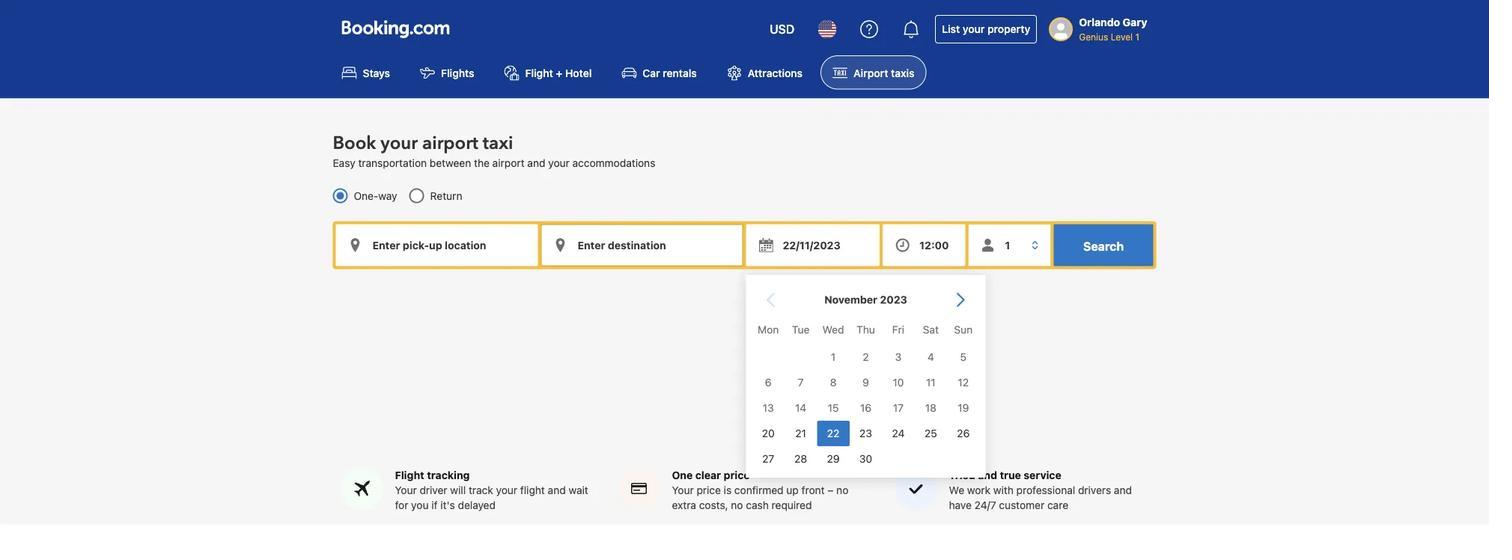 Task type: vqa. For each thing, say whether or not it's contained in the screenshot.
the bottommost the Flight
yes



Task type: describe. For each thing, give the bounding box(es) containing it.
professional
[[1017, 484, 1076, 496]]

driver
[[420, 484, 448, 496]]

25
[[925, 427, 937, 440]]

it's
[[441, 499, 455, 511]]

if
[[432, 499, 438, 511]]

19
[[958, 402, 969, 414]]

and up the work
[[978, 469, 998, 481]]

flight for flight tracking your driver will track your flight and wait for you if it's delayed
[[395, 469, 424, 481]]

airport taxis link
[[821, 55, 927, 89]]

search
[[1084, 239, 1124, 253]]

we
[[949, 484, 965, 496]]

30 button
[[850, 446, 882, 472]]

between
[[430, 156, 471, 169]]

true
[[1000, 469, 1022, 481]]

12:00 button
[[883, 224, 966, 266]]

1 horizontal spatial airport
[[493, 156, 525, 169]]

attractions
[[748, 66, 803, 79]]

costs,
[[699, 499, 728, 511]]

one clear price your price is confirmed up front – no extra costs, no cash required
[[672, 469, 849, 511]]

transportation
[[358, 156, 427, 169]]

november 2023
[[825, 293, 908, 306]]

book your airport taxi easy transportation between the airport and your accommodations
[[333, 131, 656, 169]]

0 vertical spatial airport
[[422, 131, 478, 156]]

list your property
[[942, 23, 1031, 35]]

airport
[[854, 66, 889, 79]]

13
[[763, 402, 774, 414]]

front
[[802, 484, 825, 496]]

booking.com online hotel reservations image
[[342, 20, 450, 38]]

service
[[1024, 469, 1062, 481]]

confirmed
[[735, 484, 784, 496]]

2
[[863, 351, 869, 363]]

0 vertical spatial no
[[837, 484, 849, 496]]

with
[[994, 484, 1014, 496]]

sun
[[954, 323, 973, 336]]

tracking
[[427, 469, 470, 481]]

car rentals link
[[610, 55, 709, 89]]

flight + hotel
[[525, 66, 592, 79]]

1 horizontal spatial price
[[724, 469, 750, 481]]

20 button
[[752, 421, 785, 446]]

stays
[[363, 66, 390, 79]]

8
[[830, 376, 837, 389]]

november
[[825, 293, 878, 306]]

property
[[988, 23, 1031, 35]]

drivers
[[1078, 484, 1112, 496]]

23 button
[[850, 421, 882, 446]]

wait
[[569, 484, 589, 496]]

and inside flight tracking your driver will track your flight and wait for you if it's delayed
[[548, 484, 566, 496]]

24 button
[[882, 421, 915, 446]]

2023
[[880, 293, 908, 306]]

tried and true service we work with professional drivers and have 24/7 customer care
[[949, 469, 1132, 511]]

car rentals
[[643, 66, 697, 79]]

usd
[[770, 22, 795, 36]]

customer
[[999, 499, 1045, 511]]

your inside flight tracking your driver will track your flight and wait for you if it's delayed
[[496, 484, 518, 496]]

29
[[827, 453, 840, 465]]

orlando gary genius level 1
[[1079, 16, 1148, 42]]

have
[[949, 499, 972, 511]]

genius
[[1079, 31, 1109, 42]]

–
[[828, 484, 834, 496]]

3
[[895, 351, 902, 363]]

and right drivers
[[1114, 484, 1132, 496]]

22/11/2023
[[783, 239, 841, 251]]

30
[[860, 453, 873, 465]]

11
[[926, 376, 936, 389]]

17
[[893, 402, 904, 414]]

28
[[795, 453, 808, 465]]

one-
[[354, 189, 378, 202]]

one-way
[[354, 189, 397, 202]]

car
[[643, 66, 660, 79]]

book
[[333, 131, 376, 156]]

14
[[795, 402, 807, 414]]

1 inside orlando gary genius level 1
[[1136, 31, 1140, 42]]

0 horizontal spatial 1
[[831, 351, 836, 363]]

work
[[968, 484, 991, 496]]

21 button
[[785, 421, 817, 446]]



Task type: locate. For each thing, give the bounding box(es) containing it.
your right list
[[963, 23, 985, 35]]

15
[[828, 402, 839, 414]]

1 vertical spatial flight
[[395, 469, 424, 481]]

easy
[[333, 156, 356, 169]]

flight inside 'link'
[[525, 66, 553, 79]]

list
[[942, 23, 960, 35]]

1 vertical spatial price
[[697, 484, 721, 496]]

1 up 8
[[831, 351, 836, 363]]

will
[[450, 484, 466, 496]]

flights
[[441, 66, 475, 79]]

mon
[[758, 323, 779, 336]]

1 horizontal spatial no
[[837, 484, 849, 496]]

care
[[1048, 499, 1069, 511]]

hotel
[[565, 66, 592, 79]]

orlando
[[1079, 16, 1121, 28]]

price down the clear
[[697, 484, 721, 496]]

0 vertical spatial flight
[[525, 66, 553, 79]]

flight left +
[[525, 66, 553, 79]]

18
[[926, 402, 937, 414]]

taxi
[[483, 131, 513, 156]]

your inside flight tracking your driver will track your flight and wait for you if it's delayed
[[395, 484, 417, 496]]

sat
[[923, 323, 939, 336]]

your right track
[[496, 484, 518, 496]]

1 horizontal spatial your
[[672, 484, 694, 496]]

airport down taxi
[[493, 156, 525, 169]]

flights link
[[408, 55, 486, 89]]

25 button
[[915, 421, 947, 446]]

0 horizontal spatial flight
[[395, 469, 424, 481]]

9
[[863, 376, 869, 389]]

airport taxis
[[854, 66, 915, 79]]

24
[[892, 427, 905, 440]]

1 vertical spatial no
[[731, 499, 743, 511]]

price
[[724, 469, 750, 481], [697, 484, 721, 496]]

required
[[772, 499, 812, 511]]

level
[[1111, 31, 1133, 42]]

tue
[[792, 323, 810, 336]]

4
[[928, 351, 935, 363]]

29 button
[[817, 446, 850, 472]]

up
[[787, 484, 799, 496]]

and left wait
[[548, 484, 566, 496]]

accommodations
[[573, 156, 656, 169]]

22/11/2023 button
[[746, 224, 880, 266]]

28 button
[[785, 446, 817, 472]]

0 vertical spatial price
[[724, 469, 750, 481]]

5
[[961, 351, 967, 363]]

1 horizontal spatial flight
[[525, 66, 553, 79]]

26 button
[[947, 421, 980, 446]]

12:00
[[920, 239, 949, 251]]

fri
[[893, 323, 905, 336]]

0 horizontal spatial no
[[731, 499, 743, 511]]

your left accommodations
[[548, 156, 570, 169]]

1 horizontal spatial 1
[[1136, 31, 1140, 42]]

list your property link
[[936, 15, 1037, 43]]

way
[[378, 189, 397, 202]]

0 horizontal spatial price
[[697, 484, 721, 496]]

1 vertical spatial 1
[[831, 351, 836, 363]]

for
[[395, 499, 408, 511]]

20
[[762, 427, 775, 440]]

flight for flight + hotel
[[525, 66, 553, 79]]

the
[[474, 156, 490, 169]]

extra
[[672, 499, 696, 511]]

price up is
[[724, 469, 750, 481]]

23
[[860, 427, 872, 440]]

your down one
[[672, 484, 694, 496]]

2 your from the left
[[672, 484, 694, 496]]

27
[[763, 453, 775, 465]]

no right –
[[837, 484, 849, 496]]

24/7
[[975, 499, 997, 511]]

flight
[[525, 66, 553, 79], [395, 469, 424, 481]]

16
[[860, 402, 872, 414]]

Enter destination text field
[[541, 224, 743, 266]]

and inside book your airport taxi easy transportation between the airport and your accommodations
[[528, 156, 546, 169]]

usd button
[[761, 11, 804, 47]]

6
[[765, 376, 772, 389]]

your inside one clear price your price is confirmed up front – no extra costs, no cash required
[[672, 484, 694, 496]]

0 horizontal spatial your
[[395, 484, 417, 496]]

12
[[958, 376, 969, 389]]

no
[[837, 484, 849, 496], [731, 499, 743, 511]]

flight inside flight tracking your driver will track your flight and wait for you if it's delayed
[[395, 469, 424, 481]]

tried
[[949, 469, 976, 481]]

airport
[[422, 131, 478, 156], [493, 156, 525, 169]]

thu
[[857, 323, 875, 336]]

22
[[827, 427, 840, 440]]

search button
[[1054, 224, 1154, 266]]

is
[[724, 484, 732, 496]]

you
[[411, 499, 429, 511]]

your up for
[[395, 484, 417, 496]]

no down is
[[731, 499, 743, 511]]

cash
[[746, 499, 769, 511]]

airport up between
[[422, 131, 478, 156]]

stays link
[[330, 55, 402, 89]]

1 down gary
[[1136, 31, 1140, 42]]

wed
[[823, 323, 844, 336]]

return
[[430, 189, 462, 202]]

clear
[[696, 469, 721, 481]]

27 button
[[752, 446, 785, 472]]

21
[[796, 427, 807, 440]]

flight up 'driver'
[[395, 469, 424, 481]]

1 your from the left
[[395, 484, 417, 496]]

your up 'transportation'
[[381, 131, 418, 156]]

flight tracking your driver will track your flight and wait for you if it's delayed
[[395, 469, 589, 511]]

7
[[798, 376, 804, 389]]

flight
[[520, 484, 545, 496]]

0 vertical spatial 1
[[1136, 31, 1140, 42]]

22 button
[[817, 421, 850, 446]]

flight + hotel link
[[492, 55, 604, 89]]

1 vertical spatial airport
[[493, 156, 525, 169]]

Enter pick-up location text field
[[336, 224, 538, 266]]

10
[[893, 376, 904, 389]]

and right the
[[528, 156, 546, 169]]

attractions link
[[715, 55, 815, 89]]

0 horizontal spatial airport
[[422, 131, 478, 156]]



